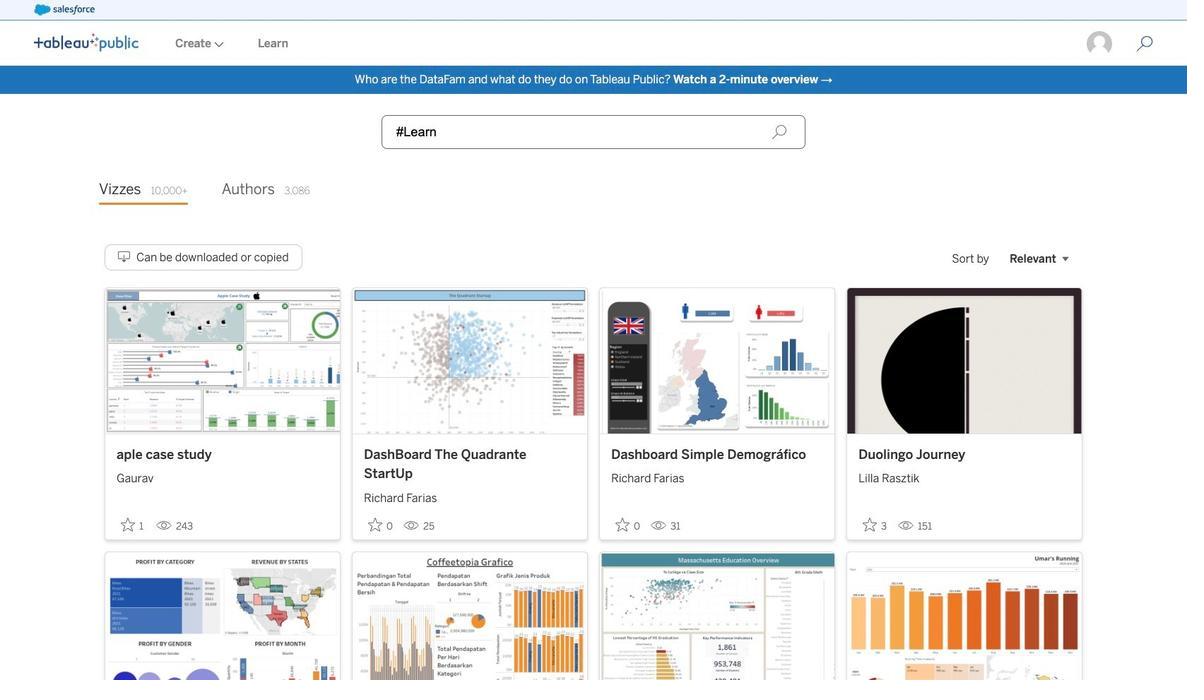 Task type: locate. For each thing, give the bounding box(es) containing it.
Add Favorite button
[[117, 514, 151, 537], [364, 514, 398, 537], [611, 514, 645, 537], [859, 514, 893, 537]]

3 add favorite button from the left
[[611, 514, 645, 537]]

workbook thumbnail image
[[105, 288, 340, 434], [353, 288, 587, 434], [600, 288, 835, 434], [847, 288, 1082, 434], [105, 552, 340, 681], [353, 552, 587, 681], [600, 552, 835, 681], [847, 552, 1082, 681]]

4 add favorite button from the left
[[859, 514, 893, 537]]

2 horizontal spatial add favorite image
[[863, 518, 877, 532]]

1 horizontal spatial add favorite image
[[368, 518, 382, 532]]

go to search image
[[1119, 35, 1170, 52]]

0 horizontal spatial add favorite image
[[121, 518, 135, 532]]

logo image
[[34, 33, 139, 52]]

1 add favorite image from the left
[[121, 518, 135, 532]]

add favorite image
[[121, 518, 135, 532], [368, 518, 382, 532], [863, 518, 877, 532]]

2 add favorite button from the left
[[364, 514, 398, 537]]

search image
[[772, 124, 787, 140]]

add favorite image
[[616, 518, 630, 532]]



Task type: describe. For each thing, give the bounding box(es) containing it.
3 add favorite image from the left
[[863, 518, 877, 532]]

Search input field
[[382, 115, 806, 149]]

salesforce logo image
[[34, 4, 95, 16]]

create image
[[211, 42, 224, 47]]

2 add favorite image from the left
[[368, 518, 382, 532]]

christina.overa image
[[1086, 30, 1114, 58]]

1 add favorite button from the left
[[117, 514, 151, 537]]



Task type: vqa. For each thing, say whether or not it's contained in the screenshot.
Workbook thumbnail
yes



